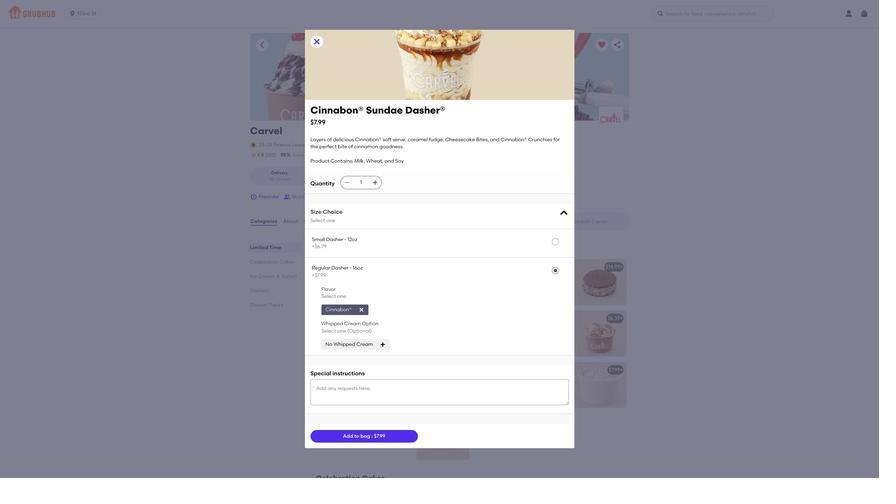 Task type: describe. For each thing, give the bounding box(es) containing it.
of up perfect
[[327, 137, 332, 143]]

layers
[[310, 137, 326, 143]]

28-28 francis lewis blvd button
[[259, 141, 316, 149]]

pickup 2.7 mi • 5–15 min
[[324, 171, 358, 182]]

of right the (cup
[[388, 419, 393, 425]]

28-
[[259, 142, 267, 148]]

an
[[547, 340, 554, 346]]

ice cream & sorbet
[[250, 274, 297, 280]]

two
[[501, 281, 510, 287]]

94
[[370, 152, 376, 158]]

between
[[479, 281, 500, 287]]

fudge
[[525, 340, 539, 346]]

sorbet
[[281, 274, 297, 280]]

1 vertical spatial whipped
[[334, 342, 355, 348]]

wheat, inside "vanilla crunchies made with cinnabon's signature makara® cinnamon.     product contains: milk, wheat, and soy"
[[322, 450, 339, 456]]

wheat inside get a pint's worth of our new cinnabon® soft serve to share, save for later, or enjoy all to yourself. product contains: milk and wheat
[[544, 399, 560, 405]]

switch
[[320, 142, 335, 148]]

5–15
[[340, 177, 349, 182]]

cinnamon.
[[322, 443, 347, 449]]

on
[[331, 153, 337, 158]]

wheat inside cinnabon® soft serve, hand-spun with rich cheesecake bites.    product contains: milk and wheat
[[367, 392, 383, 398]]

1 horizontal spatial svg image
[[380, 342, 386, 348]]

original
[[363, 340, 382, 346]]

serve, inside layers of delicious cinnabon® soft serve, caramel fudge, cheesecake bites, and cinnabon® crunchies for the perfect bite of cinnamon goodness. product contains: milk, wheat, and soy
[[393, 137, 407, 143]]

2 vertical spatial cream
[[357, 342, 373, 348]]

ice
[[250, 274, 257, 280]]

95
[[280, 152, 286, 158]]

contains: inside cinnabon® soft serve, hand-spun with rich cheesecake bites.    product contains: milk and wheat
[[322, 392, 344, 398]]

get a pint's worth of our new cinnabon® soft serve to share, save for later, or enjoy all to yourself. product contains: milk and wheat
[[479, 377, 563, 405]]

min inside pickup 2.7 mi • 5–15 min
[[350, 177, 358, 182]]

signature inside cinnabon®'s signature taste with legendary makara® cinnamon blended into the original soft serve®.      product contains: milk and wheat
[[353, 326, 375, 332]]

select inside flavor select one
[[321, 294, 336, 300]]

123rd st
[[77, 11, 96, 16]]

cinnabon® soft serve sandwiched between two flying saucer® chocolate wafers and rolled in cinnabon® crunchies.     product contains: milk, wheat, and soy
[[479, 274, 559, 309]]

milk, inside "vanilla crunchies made with cinnabon's signature makara® cinnamon.     product contains: milk, wheat, and soy"
[[392, 443, 403, 449]]

crunchies for toppings)
[[349, 419, 374, 425]]

and inside cinnabon® soft serve, hand-spun with rich cheesecake bites.    product contains: milk and wheat
[[356, 392, 366, 398]]

bite
[[338, 144, 347, 150]]

soy inside cinnabon® soft serve mixed with cinnabon® crunchies, cheesecake bites, and caramel fudge for an oh so sweet combination.      product contains: milk, wheat, and soy
[[544, 354, 552, 360]]

fudge,
[[429, 137, 444, 143]]

cinnabon® sundae dasher® button
[[317, 260, 469, 305]]

0 horizontal spatial svg image
[[313, 37, 321, 46]]

flavor select one
[[321, 287, 346, 300]]

reviews button
[[304, 209, 324, 234]]

caramel inside cinnabon® soft serve mixed with cinnabon® crunchies, cheesecake bites, and caramel fudge for an oh so sweet combination.      product contains: milk, wheat, and soy
[[503, 340, 523, 346]]

share icon image
[[613, 41, 621, 49]]

packs
[[269, 303, 283, 309]]

cinnabon® ice cream pint image
[[574, 363, 626, 409]]

chocolate
[[479, 288, 503, 294]]

serve for flying
[[516, 274, 529, 280]]

group
[[305, 194, 319, 200]]

rolled
[[532, 288, 545, 294]]

about
[[283, 219, 298, 225]]

contains: inside cinnabon® soft serve sandwiched between two flying saucer® chocolate wafers and rolled in cinnabon® crunchies.     product contains: milk, wheat, and soy
[[479, 303, 502, 309]]

makara® inside "vanilla crunchies made with cinnabon's signature makara® cinnamon.     product contains: milk, wheat, and soy"
[[374, 436, 395, 442]]

combination.
[[501, 347, 532, 353]]

pickup
[[334, 171, 348, 176]]

soft for cinnabon® soft serve mixed with cinnabon® crunchies, cheesecake bites, and caramel fudge for an oh so sweet combination.      product contains: milk, wheat, and soy
[[506, 326, 515, 332]]

cheesecake inside cinnabon® soft serve mixed with cinnabon® crunchies, cheesecake bites, and caramel fudge for an oh so sweet combination.      product contains: milk, wheat, and soy
[[533, 333, 563, 339]]

dasher® for cinnabon® sundae dasher®
[[369, 264, 389, 270]]

soft inside get a pint's worth of our new cinnabon® soft serve to share, save for later, or enjoy all to yourself. product contains: milk and wheat
[[506, 385, 515, 391]]

worth
[[507, 377, 521, 383]]

instructions
[[333, 371, 365, 377]]

35–50
[[269, 177, 282, 182]]

Search Carvel search field
[[573, 219, 627, 225]]

new
[[537, 377, 547, 383]]

soft for cinnabon® soft serve, hand-spun with rich cheesecake bites.    product contains: milk and wheat
[[349, 377, 358, 383]]

dessert
[[250, 303, 268, 309]]

share,
[[536, 385, 551, 391]]

made
[[364, 429, 378, 435]]

so
[[479, 347, 484, 353]]

1 horizontal spatial time
[[346, 243, 364, 252]]

serve inside get a pint's worth of our new cinnabon® soft serve to share, save for later, or enjoy all to yourself. product contains: milk and wheat
[[516, 385, 529, 391]]

switch location
[[320, 142, 356, 148]]

product inside cinnabon® soft serve, hand-spun with rich cheesecake bites.    product contains: milk and wheat
[[387, 385, 406, 391]]

celebration
[[250, 259, 278, 265]]

sandwiched
[[530, 274, 559, 280]]

+ for $14.99 +
[[620, 264, 623, 270]]

toppings)
[[394, 419, 418, 425]]

categories
[[250, 219, 277, 225]]

add to bag : $7.99
[[343, 434, 385, 440]]

cinnabon® crunchies (cup of toppings) image
[[416, 415, 469, 460]]

quantity
[[310, 181, 335, 187]]

taste
[[376, 326, 388, 332]]

cinnabon® sundae dasher®
[[322, 264, 389, 270]]

enjoy
[[506, 392, 518, 398]]

with inside cinnabon® soft serve, hand-spun with rich cheesecake bites.    product contains: milk and wheat
[[322, 385, 332, 391]]

2 vertical spatial to
[[354, 434, 359, 440]]

0 vertical spatial soft
[[349, 316, 359, 322]]

crunchies,
[[506, 333, 532, 339]]

wafers
[[504, 288, 520, 294]]

save
[[552, 385, 563, 391]]

+$6.79
[[312, 244, 327, 250]]

cinnabon® soft serve image
[[416, 311, 469, 357]]

cinnabon® scooped image
[[574, 311, 626, 357]]

food
[[305, 153, 314, 158]]

legendary
[[322, 333, 346, 339]]

bites, inside layers of delicious cinnabon® soft serve, caramel fudge, cheesecake bites, and cinnabon® crunchies for the perfect bite of cinnamon goodness. product contains: milk, wheat, and soy
[[476, 137, 489, 143]]

contains: inside cinnabon® soft serve mixed with cinnabon® crunchies, cheesecake bites, and caramel fudge for an oh so sweet combination.      product contains: milk, wheat, and soy
[[479, 354, 502, 360]]

soy inside "vanilla crunchies made with cinnabon's signature makara® cinnamon.     product contains: milk, wheat, and soy"
[[351, 450, 359, 456]]

cakes
[[280, 259, 295, 265]]

sundae for cinnabon® sundae dasher®
[[349, 264, 368, 270]]

size choice select one
[[310, 209, 343, 224]]

cinnabon® inside get a pint's worth of our new cinnabon® soft serve to share, save for later, or enjoy all to yourself. product contains: milk and wheat
[[479, 385, 505, 391]]

serve, inside cinnabon® soft serve, hand-spun with rich cheesecake bites.    product contains: milk and wheat
[[359, 377, 373, 383]]

blvd
[[306, 142, 316, 148]]

or
[[500, 392, 505, 398]]

the
[[353, 340, 362, 346]]

milk, inside cinnabon® soft serve sandwiched between two flying saucer® chocolate wafers and rolled in cinnabon® crunchies.     product contains: milk, wheat, and soy
[[503, 303, 513, 309]]

milk, inside layers of delicious cinnabon® soft serve, caramel fudge, cheesecake bites, and cinnabon® crunchies for the perfect bite of cinnamon goodness. product contains: milk, wheat, and soy
[[355, 158, 365, 164]]

good food
[[292, 153, 314, 158]]

12oz
[[348, 237, 357, 243]]

$6.39
[[608, 316, 620, 322]]

cheesecake inside layers of delicious cinnabon® soft serve, caramel fudge, cheesecake bites, and cinnabon® crunchies for the perfect bite of cinnamon goodness. product contains: milk, wheat, and soy
[[445, 137, 475, 143]]

add
[[343, 434, 353, 440]]

and inside cinnabon®'s signature taste with legendary makara® cinnamon blended into the original soft serve®.      product contains: milk and wheat
[[394, 347, 404, 353]]

product inside cinnabon®'s signature taste with legendary makara® cinnamon blended into the original soft serve®.      product contains: milk and wheat
[[340, 347, 358, 353]]

$14.99 +
[[606, 264, 623, 270]]

1 horizontal spatial $7.99
[[374, 434, 385, 440]]

caramel inside layers of delicious cinnabon® soft serve, caramel fudge, cheesecake bites, and cinnabon® crunchies for the perfect bite of cinnamon goodness. product contains: milk, wheat, and soy
[[408, 137, 428, 143]]

our
[[528, 377, 536, 383]]

for for layers of delicious cinnabon® soft serve, caramel fudge, cheesecake bites, and cinnabon® crunchies for the perfect bite of cinnamon goodness. product contains: milk, wheat, and soy
[[554, 137, 560, 143]]

min inside delivery 35–50 min
[[283, 177, 290, 182]]

dessert packs
[[250, 303, 283, 309]]

wheat, inside cinnabon® soft serve mixed with cinnabon® crunchies, cheesecake bites, and caramel fudge for an oh so sweet combination.      product contains: milk, wheat, and soy
[[515, 354, 532, 360]]

vanilla crunchies made with cinnabon's signature makara® cinnamon.     product contains: milk, wheat, and soy
[[322, 429, 403, 456]]

svg image inside 123rd st button
[[69, 10, 76, 17]]

mixed
[[530, 326, 545, 332]]

+ for $7.99 +
[[620, 367, 623, 373]]

dasher for small
[[326, 237, 343, 243]]

contains: inside layers of delicious cinnabon® soft serve, caramel fudge, cheesecake bites, and cinnabon® crunchies for the perfect bite of cinnamon goodness. product contains: milk, wheat, and soy
[[331, 158, 353, 164]]

contains: inside "vanilla crunchies made with cinnabon's signature makara® cinnamon.     product contains: milk, wheat, and soy"
[[368, 443, 391, 449]]

123rd
[[77, 11, 90, 16]]

cream for ice
[[258, 274, 275, 280]]

$14.99
[[606, 264, 620, 270]]

product inside cinnabon® soft serve mixed with cinnabon® crunchies, cheesecake bites, and caramel fudge for an oh so sweet combination.      product contains: milk, wheat, and soy
[[533, 347, 552, 353]]

wheat, inside layers of delicious cinnabon® soft serve, caramel fudge, cheesecake bites, and cinnabon® crunchies for the perfect bite of cinnamon goodness. product contains: milk, wheat, and soy
[[366, 158, 383, 164]]

Special instructions text field
[[310, 380, 569, 406]]

1 horizontal spatial order
[[398, 153, 409, 158]]

correct
[[382, 153, 397, 158]]

preorder
[[258, 194, 280, 200]]

1 horizontal spatial limited time
[[316, 243, 364, 252]]

serve for crunchies,
[[516, 326, 529, 332]]

option
[[362, 321, 379, 327]]

one inside whipped cream option select one (optional)
[[337, 328, 346, 334]]

milk inside cinnabon®'s signature taste with legendary makara® cinnamon blended into the original soft serve®.      product contains: milk and wheat
[[384, 347, 393, 353]]

shake
[[349, 367, 364, 373]]



Task type: vqa. For each thing, say whether or not it's contained in the screenshot.
the bottommost $7.99
yes



Task type: locate. For each thing, give the bounding box(es) containing it.
1 vertical spatial dasher
[[332, 265, 348, 271]]

soy
[[395, 158, 404, 164], [544, 303, 552, 309], [544, 354, 552, 360], [351, 450, 359, 456]]

serve
[[360, 316, 374, 322]]

wheat, down combination.
[[515, 354, 532, 360]]

with inside cinnabon® soft serve mixed with cinnabon® crunchies, cheesecake bites, and caramel fudge for an oh so sweet combination.      product contains: milk, wheat, and soy
[[546, 326, 556, 332]]

later,
[[487, 392, 498, 398]]

&
[[276, 274, 280, 280]]

soft left serve at the bottom left of the page
[[349, 316, 359, 322]]

time
[[338, 153, 348, 158]]

and inside get a pint's worth of our new cinnabon® soft serve to share, save for later, or enjoy all to yourself. product contains: milk and wheat
[[533, 399, 543, 405]]

1 vertical spatial wheat
[[367, 392, 383, 398]]

serve,
[[393, 137, 407, 143], [359, 377, 373, 383]]

one
[[326, 218, 335, 224], [337, 294, 346, 300], [337, 328, 346, 334]]

with inside cinnabon®'s signature taste with legendary makara® cinnamon blended into the original soft serve®.      product contains: milk and wheat
[[390, 326, 400, 332]]

with left rich
[[322, 385, 332, 391]]

regular
[[312, 265, 330, 271]]

product inside cinnabon® soft serve sandwiched between two flying saucer® chocolate wafers and rolled in cinnabon® crunchies.     product contains: milk, wheat, and soy
[[533, 296, 552, 302]]

milk inside cinnabon® soft serve, hand-spun with rich cheesecake bites.    product contains: milk and wheat
[[346, 392, 355, 398]]

1 horizontal spatial milk
[[384, 347, 393, 353]]

0 vertical spatial $7.99
[[310, 118, 326, 126]]

crunchies inside "vanilla crunchies made with cinnabon's signature makara® cinnamon.     product contains: milk, wheat, and soy"
[[339, 429, 363, 435]]

cinnabon® sundae dasher® $7.99
[[310, 104, 445, 126]]

of inside get a pint's worth of our new cinnabon® soft serve to share, save for later, or enjoy all to yourself. product contains: milk and wheat
[[522, 377, 527, 383]]

1 horizontal spatial dasher®
[[405, 104, 445, 116]]

time up celebration cakes
[[269, 245, 281, 251]]

0 vertical spatial crunchies
[[528, 137, 552, 143]]

0 vertical spatial milk
[[384, 347, 393, 353]]

svg image
[[657, 10, 664, 17], [313, 37, 321, 46], [380, 342, 386, 348]]

soft
[[383, 137, 392, 143], [506, 274, 515, 280], [506, 326, 515, 332], [349, 377, 358, 383], [506, 385, 515, 391]]

min down "delivery"
[[283, 177, 290, 182]]

cinnabon® soft serve, hand-spun with rich cheesecake bites.    product contains: milk and wheat
[[322, 377, 406, 398]]

crunchies for cinnabon's
[[339, 429, 363, 435]]

select inside whipped cream option select one (optional)
[[321, 328, 336, 334]]

1 vertical spatial dasher®
[[369, 264, 389, 270]]

- left 12oz
[[344, 237, 346, 243]]

soy inside layers of delicious cinnabon® soft serve, caramel fudge, cheesecake bites, and cinnabon® crunchies for the perfect bite of cinnamon goodness. product contains: milk, wheat, and soy
[[395, 158, 404, 164]]

special instructions
[[310, 371, 365, 377]]

4.8
[[257, 152, 264, 158]]

2 vertical spatial select
[[321, 328, 336, 334]]

0 horizontal spatial $7.99
[[310, 118, 326, 126]]

soy down in
[[544, 303, 552, 309]]

select down size
[[310, 218, 325, 224]]

limited up celebration
[[250, 245, 268, 251]]

wheat down yourself.
[[544, 399, 560, 405]]

soft inside layers of delicious cinnabon® soft serve, caramel fudge, cheesecake bites, and cinnabon® crunchies for the perfect bite of cinnamon goodness. product contains: milk, wheat, and soy
[[383, 137, 392, 143]]

2 vertical spatial milk
[[523, 399, 532, 405]]

cinnabon® shake image
[[416, 363, 469, 409]]

to right all
[[526, 392, 531, 398]]

svg image inside main navigation navigation
[[657, 10, 664, 17]]

28-28 francis lewis blvd
[[259, 142, 316, 148]]

order inside button
[[320, 194, 333, 200]]

0 vertical spatial cheesecake
[[445, 137, 475, 143]]

subscription pass image
[[250, 142, 257, 148]]

pint's
[[493, 377, 506, 383]]

contains: down original
[[360, 347, 382, 353]]

product down spun
[[387, 385, 406, 391]]

dasher® for cinnabon® sundae dasher® $7.99
[[405, 104, 445, 116]]

0 vertical spatial cinnamon
[[354, 144, 378, 150]]

dasher® up 'fudge,'
[[405, 104, 445, 116]]

carvel logo image
[[599, 111, 623, 127]]

one down choice
[[326, 218, 335, 224]]

0 vertical spatial serve,
[[393, 137, 407, 143]]

caret left icon image
[[258, 41, 266, 49]]

select inside size choice select one
[[310, 218, 325, 224]]

1 vertical spatial one
[[337, 294, 346, 300]]

sundae for cinnabon® sundae dasher® $7.99
[[366, 104, 403, 116]]

0 vertical spatial dasher®
[[405, 104, 445, 116]]

cinnabon® flying saucer® image
[[574, 260, 626, 305]]

small dasher - 12oz +$6.79
[[312, 237, 357, 250]]

limited down small
[[316, 243, 344, 252]]

no
[[326, 342, 332, 348]]

- inside small dasher - 12oz +$6.79
[[344, 237, 346, 243]]

cinnabon® soft serve
[[322, 316, 374, 322]]

saved restaurant image
[[598, 41, 606, 49]]

limited time up celebration
[[250, 245, 281, 251]]

$7.99
[[310, 118, 326, 126], [609, 367, 620, 373], [374, 434, 385, 440]]

0 vertical spatial -
[[344, 237, 346, 243]]

whipped down the legendary
[[334, 342, 355, 348]]

contains: down rich
[[322, 392, 344, 398]]

cream down (optional)
[[357, 342, 373, 348]]

0 horizontal spatial min
[[283, 177, 290, 182]]

cinnabon's
[[322, 436, 349, 442]]

1 horizontal spatial min
[[350, 177, 358, 182]]

dasher inside small dasher - 12oz +$6.79
[[326, 237, 343, 243]]

cinnamon inside cinnabon®'s signature taste with legendary makara® cinnamon blended into the original soft serve®.      product contains: milk and wheat
[[369, 333, 393, 339]]

product down food
[[310, 158, 329, 164]]

wheat down bites.
[[367, 392, 383, 398]]

1 vertical spatial bites,
[[479, 340, 492, 346]]

cream left &
[[258, 274, 275, 280]]

dasher® inside cinnabon® sundae dasher® $7.99
[[405, 104, 445, 116]]

soft up "two"
[[506, 274, 515, 280]]

+ for $6.39 +
[[620, 316, 623, 322]]

one inside flavor select one
[[337, 294, 346, 300]]

cinnabon®'s signature taste with legendary makara® cinnamon blended into the original soft serve®.      product contains: milk and wheat
[[322, 326, 404, 360]]

1 vertical spatial cheesecake
[[533, 333, 563, 339]]

serve up all
[[516, 385, 529, 391]]

2 horizontal spatial svg image
[[657, 10, 664, 17]]

0 vertical spatial sundae
[[366, 104, 403, 116]]

contains: inside cinnabon®'s signature taste with legendary makara® cinnamon blended into the original soft serve®.      product contains: milk and wheat
[[360, 347, 382, 353]]

product down into
[[340, 347, 358, 353]]

product inside get a pint's worth of our new cinnabon® soft serve to share, save for later, or enjoy all to yourself. product contains: milk and wheat
[[479, 399, 498, 405]]

1 vertical spatial milk
[[346, 392, 355, 398]]

- left 16oz
[[350, 265, 352, 271]]

bag
[[361, 434, 370, 440]]

0 vertical spatial wheat
[[322, 354, 338, 360]]

$6.39 +
[[608, 316, 623, 322]]

good
[[292, 153, 304, 158]]

milk down cheesecake
[[346, 392, 355, 398]]

oh
[[555, 340, 561, 346]]

contains: down ':'
[[368, 443, 391, 449]]

contains: down 'enjoy'
[[499, 399, 522, 405]]

soft up 'goodness.'
[[383, 137, 392, 143]]

soft inside cinnabon® soft serve sandwiched between two flying saucer® chocolate wafers and rolled in cinnabon® crunchies.     product contains: milk, wheat, and soy
[[506, 274, 515, 280]]

signature
[[353, 326, 375, 332], [350, 436, 372, 442]]

svg image
[[860, 9, 869, 18], [69, 10, 76, 17], [344, 180, 350, 186], [372, 180, 378, 186], [250, 194, 257, 201], [559, 208, 569, 218], [359, 308, 364, 313]]

0 vertical spatial one
[[326, 218, 335, 224]]

product down "add to bag : $7.99"
[[348, 443, 367, 449]]

blended
[[322, 340, 341, 346]]

for inside cinnabon® soft serve mixed with cinnabon® crunchies, cheesecake bites, and caramel fudge for an oh so sweet combination.      product contains: milk, wheat, and soy
[[540, 340, 546, 346]]

cinnabon® inside button
[[322, 264, 348, 270]]

•
[[337, 177, 339, 182]]

signature inside "vanilla crunchies made with cinnabon's signature makara® cinnamon.     product contains: milk, wheat, and soy"
[[350, 436, 372, 442]]

dasher®
[[405, 104, 445, 116], [369, 264, 389, 270]]

2 vertical spatial svg image
[[380, 342, 386, 348]]

0 vertical spatial caramel
[[408, 137, 428, 143]]

1 vertical spatial to
[[526, 392, 531, 398]]

of right bite
[[348, 144, 353, 150]]

1 horizontal spatial cheesecake
[[533, 333, 563, 339]]

soy inside cinnabon® soft serve sandwiched between two flying saucer® chocolate wafers and rolled in cinnabon® crunchies.     product contains: milk, wheat, and soy
[[544, 303, 552, 309]]

no whipped cream
[[326, 342, 373, 348]]

1 vertical spatial signature
[[350, 436, 372, 442]]

cinnabon® inside cinnabon® sundae dasher® $7.99
[[310, 104, 364, 116]]

0 horizontal spatial caramel
[[408, 137, 428, 143]]

option group containing delivery 35–50 min
[[250, 168, 370, 185]]

limited
[[316, 243, 344, 252], [250, 245, 268, 251]]

product down rolled
[[533, 296, 552, 302]]

- for 12oz
[[344, 237, 346, 243]]

soft inside cinnabon® soft serve mixed with cinnabon® crunchies, cheesecake bites, and caramel fudge for an oh so sweet combination.      product contains: milk, wheat, and soy
[[506, 326, 515, 332]]

serve up flying
[[516, 274, 529, 280]]

whipped inside whipped cream option select one (optional)
[[321, 321, 343, 327]]

soft inside cinnabon®'s signature taste with legendary makara® cinnamon blended into the original soft serve®.      product contains: milk and wheat
[[383, 340, 393, 346]]

cinnabon® inside cinnabon® soft serve, hand-spun with rich cheesecake bites.    product contains: milk and wheat
[[322, 377, 348, 383]]

product
[[310, 158, 329, 164], [533, 296, 552, 302], [340, 347, 358, 353], [533, 347, 552, 353], [387, 385, 406, 391], [479, 399, 498, 405], [348, 443, 367, 449]]

1 horizontal spatial caramel
[[503, 340, 523, 346]]

to down our on the right of the page
[[530, 385, 535, 391]]

1 vertical spatial cream
[[344, 321, 361, 327]]

caramel up combination.
[[503, 340, 523, 346]]

wheat,
[[366, 158, 383, 164], [515, 303, 532, 309], [515, 354, 532, 360], [322, 450, 339, 456]]

cream for whipped
[[344, 321, 361, 327]]

to
[[530, 385, 535, 391], [526, 392, 531, 398], [354, 434, 359, 440]]

soy down correct order
[[395, 158, 404, 164]]

carvel
[[250, 125, 282, 137]]

all
[[520, 392, 525, 398]]

soy down "an"
[[544, 354, 552, 360]]

0 horizontal spatial milk
[[346, 392, 355, 398]]

1 vertical spatial makara®
[[374, 436, 395, 442]]

2 serve from the top
[[516, 326, 529, 332]]

- for 16oz
[[350, 265, 352, 271]]

dasher for regular
[[332, 265, 348, 271]]

star icon image
[[250, 152, 257, 159]]

cinnamon down taste
[[369, 333, 393, 339]]

wheat, inside cinnabon® soft serve sandwiched between two flying saucer® chocolate wafers and rolled in cinnabon® crunchies.     product contains: milk, wheat, and soy
[[515, 303, 532, 309]]

serve, up 'goodness.'
[[393, 137, 407, 143]]

1 vertical spatial order
[[320, 194, 333, 200]]

a
[[489, 377, 492, 383]]

1 vertical spatial serve
[[516, 326, 529, 332]]

1 vertical spatial sundae
[[349, 264, 368, 270]]

goodness.
[[379, 144, 404, 150]]

st
[[91, 11, 96, 16]]

0 vertical spatial select
[[310, 218, 325, 224]]

soft
[[349, 316, 359, 322], [383, 340, 393, 346]]

1 vertical spatial crunchies
[[349, 419, 374, 425]]

milk down taste
[[384, 347, 393, 353]]

dasher right small
[[326, 237, 343, 243]]

2 vertical spatial crunchies
[[339, 429, 363, 435]]

product inside layers of delicious cinnabon® soft serve, caramel fudge, cheesecake bites, and cinnabon® crunchies for the perfect bite of cinnamon goodness. product contains: milk, wheat, and soy
[[310, 158, 329, 164]]

Input item quantity number field
[[353, 176, 369, 189]]

$7.99 inside cinnabon® sundae dasher® $7.99
[[310, 118, 326, 126]]

wheat down the serve®.
[[322, 354, 338, 360]]

milk, inside cinnabon® soft serve mixed with cinnabon® crunchies, cheesecake bites, and caramel fudge for an oh so sweet combination.      product contains: milk, wheat, and soy
[[503, 354, 513, 360]]

1 serve from the top
[[516, 274, 529, 280]]

28
[[267, 142, 272, 148]]

cinnamon inside layers of delicious cinnabon® soft serve, caramel fudge, cheesecake bites, and cinnabon® crunchies for the perfect bite of cinnamon goodness. product contains: milk, wheat, and soy
[[354, 144, 378, 150]]

soft up the crunchies,
[[506, 326, 515, 332]]

0 horizontal spatial cheesecake
[[445, 137, 475, 143]]

2 horizontal spatial for
[[554, 137, 560, 143]]

0 horizontal spatial dasher®
[[369, 264, 389, 270]]

and inside "vanilla crunchies made with cinnabon's signature makara® cinnamon.     product contains: milk, wheat, and soy"
[[340, 450, 350, 456]]

serve up the crunchies,
[[516, 326, 529, 332]]

makara® right ':'
[[374, 436, 395, 442]]

sundae inside button
[[349, 264, 368, 270]]

0 vertical spatial svg image
[[657, 10, 664, 17]]

1 horizontal spatial wheat
[[367, 392, 383, 398]]

product inside "vanilla crunchies made with cinnabon's signature makara® cinnamon.     product contains: milk, wheat, and soy"
[[348, 443, 367, 449]]

signature down serve at the bottom left of the page
[[353, 326, 375, 332]]

makara® up the
[[347, 333, 368, 339]]

1 vertical spatial caramel
[[503, 340, 523, 346]]

0 horizontal spatial soft
[[349, 316, 359, 322]]

order right correct
[[398, 153, 409, 158]]

milk, down delivery
[[355, 158, 365, 164]]

one up into
[[337, 328, 346, 334]]

delivery 35–50 min
[[269, 171, 290, 182]]

people icon image
[[284, 194, 291, 201]]

0 vertical spatial to
[[530, 385, 535, 391]]

soft inside cinnabon® soft serve, hand-spun with rich cheesecake bites.    product contains: milk and wheat
[[349, 377, 358, 383]]

16oz
[[353, 265, 363, 271]]

svg image inside preorder button
[[250, 194, 257, 201]]

mi
[[331, 177, 336, 182]]

wheat, down correct
[[366, 158, 383, 164]]

dasher® right 16oz
[[369, 264, 389, 270]]

- inside regular dasher - 16oz +$7.99
[[350, 265, 352, 271]]

soft for cinnabon® soft serve sandwiched between two flying saucer® chocolate wafers and rolled in cinnabon® crunchies.     product contains: milk, wheat, and soy
[[506, 274, 515, 280]]

contains: down the "sweet"
[[479, 354, 502, 360]]

option group
[[250, 168, 370, 185]]

0 horizontal spatial for
[[479, 392, 485, 398]]

with
[[390, 326, 400, 332], [546, 326, 556, 332], [322, 385, 332, 391], [379, 429, 389, 435]]

reviews
[[304, 219, 324, 225]]

cinnamon up 94
[[354, 144, 378, 150]]

serve®.
[[322, 347, 338, 353]]

caramel left 'fudge,'
[[408, 137, 428, 143]]

small
[[312, 237, 325, 243]]

0 horizontal spatial order
[[320, 194, 333, 200]]

1 horizontal spatial limited
[[316, 243, 344, 252]]

2 vertical spatial $7.99
[[374, 434, 385, 440]]

0 vertical spatial order
[[398, 153, 409, 158]]

select up blended
[[321, 328, 336, 334]]

0 vertical spatial for
[[554, 137, 560, 143]]

0 vertical spatial dasher
[[326, 237, 343, 243]]

0 horizontal spatial time
[[269, 245, 281, 251]]

cinnabon® crunchies (cup of toppings)
[[322, 419, 418, 425]]

0 vertical spatial makara®
[[347, 333, 368, 339]]

soft down taste
[[383, 340, 393, 346]]

1 min from the left
[[283, 177, 290, 182]]

0 horizontal spatial -
[[344, 237, 346, 243]]

soft down 'instructions'
[[349, 377, 358, 383]]

1 vertical spatial svg image
[[313, 37, 321, 46]]

one inside size choice select one
[[326, 218, 335, 224]]

milk, down crunchies.
[[503, 303, 513, 309]]

$3.99 +
[[451, 419, 466, 425]]

layers of delicious cinnabon® soft serve, caramel fudge, cheesecake bites, and cinnabon® crunchies for the perfect bite of cinnamon goodness. product contains: milk, wheat, and soy
[[310, 137, 561, 164]]

milk,
[[355, 158, 365, 164], [503, 303, 513, 309], [503, 354, 513, 360], [392, 443, 403, 449]]

1 horizontal spatial serve,
[[393, 137, 407, 143]]

+ for $3.99 +
[[463, 419, 466, 425]]

1 horizontal spatial makara®
[[374, 436, 395, 442]]

1 vertical spatial for
[[540, 340, 546, 346]]

categories button
[[250, 209, 278, 234]]

97
[[320, 152, 325, 158]]

sundae inside cinnabon® sundae dasher® $7.99
[[366, 104, 403, 116]]

0 horizontal spatial limited time
[[250, 245, 281, 251]]

dashers
[[250, 288, 269, 294]]

limited time down 12oz
[[316, 243, 364, 252]]

2 vertical spatial one
[[337, 328, 346, 334]]

1 horizontal spatial soft
[[383, 340, 393, 346]]

1 horizontal spatial -
[[350, 265, 352, 271]]

contains: down chocolate
[[479, 303, 502, 309]]

1 vertical spatial cinnamon
[[369, 333, 393, 339]]

choice
[[323, 209, 343, 215]]

2 min from the left
[[350, 177, 358, 182]]

1 vertical spatial -
[[350, 265, 352, 271]]

0 vertical spatial signature
[[353, 326, 375, 332]]

milk inside get a pint's worth of our new cinnabon® soft serve to share, save for later, or enjoy all to yourself. product contains: milk and wheat
[[523, 399, 532, 405]]

2 horizontal spatial wheat
[[544, 399, 560, 405]]

correct order
[[382, 153, 409, 158]]

milk, down "toppings)"
[[392, 443, 403, 449]]

dasher left 16oz
[[332, 265, 348, 271]]

2 vertical spatial wheat
[[544, 399, 560, 405]]

cheesecake right 'fudge,'
[[445, 137, 475, 143]]

saved restaurant button
[[595, 39, 608, 51]]

delivery
[[349, 153, 364, 158]]

location
[[337, 142, 356, 148]]

serve, up cheesecake
[[359, 377, 373, 383]]

milk, down combination.
[[503, 354, 513, 360]]

of left our on the right of the page
[[522, 377, 527, 383]]

milk down all
[[523, 399, 532, 405]]

1 vertical spatial soft
[[383, 340, 393, 346]]

cinnabon® soft serve mixed with cinnabon® crunchies, cheesecake bites, and caramel fudge for an oh so sweet combination.      product contains: milk, wheat, and soy
[[479, 326, 563, 360]]

product down "an"
[[533, 347, 552, 353]]

for inside get a pint's worth of our new cinnabon® soft serve to share, save for later, or enjoy all to yourself. product contains: milk and wheat
[[479, 392, 485, 398]]

min
[[283, 177, 290, 182], [350, 177, 358, 182]]

bites, inside cinnabon® soft serve mixed with cinnabon® crunchies, cheesecake bites, and caramel fudge for an oh so sweet combination.      product contains: milk, wheat, and soy
[[479, 340, 492, 346]]

serve inside cinnabon® soft serve mixed with cinnabon® crunchies, cheesecake bites, and caramel fudge for an oh so sweet combination.      product contains: milk, wheat, and soy
[[516, 326, 529, 332]]

dasher inside regular dasher - 16oz +$7.99
[[332, 265, 348, 271]]

dasher® inside button
[[369, 264, 389, 270]]

serve inside cinnabon® soft serve sandwiched between two flying saucer® chocolate wafers and rolled in cinnabon® crunchies.     product contains: milk, wheat, and soy
[[516, 274, 529, 280]]

contains: down 'time'
[[331, 158, 353, 164]]

for for get a pint's worth of our new cinnabon® soft serve to share, save for later, or enjoy all to yourself. product contains: milk and wheat
[[479, 392, 485, 398]]

1 vertical spatial serve,
[[359, 377, 373, 383]]

2 horizontal spatial milk
[[523, 399, 532, 405]]

time down 12oz
[[346, 243, 364, 252]]

regular dasher - 16oz +$7.99
[[312, 265, 363, 279]]

francis
[[273, 142, 291, 148]]

size
[[310, 209, 322, 215]]

for inside layers of delicious cinnabon® soft serve, caramel fudge, cheesecake bites, and cinnabon® crunchies for the perfect bite of cinnamon goodness. product contains: milk, wheat, and soy
[[554, 137, 560, 143]]

cheesecake up "an"
[[533, 333, 563, 339]]

perfect
[[319, 144, 337, 150]]

2.7
[[324, 177, 329, 182]]

contains:
[[331, 158, 353, 164], [479, 303, 502, 309], [360, 347, 382, 353], [479, 354, 502, 360], [322, 392, 344, 398], [499, 399, 522, 405], [368, 443, 391, 449]]

wheat, down cinnamon.
[[322, 450, 339, 456]]

with right taste
[[390, 326, 400, 332]]

0 vertical spatial serve
[[516, 274, 529, 280]]

2 vertical spatial for
[[479, 392, 485, 398]]

cheesecake
[[343, 385, 372, 391]]

0 vertical spatial whipped
[[321, 321, 343, 327]]

select down flavor
[[321, 294, 336, 300]]

makara® inside cinnabon®'s signature taste with legendary makara® cinnamon blended into the original soft serve®.      product contains: milk and wheat
[[347, 333, 368, 339]]

to left bag on the bottom of page
[[354, 434, 359, 440]]

1 vertical spatial $7.99
[[609, 367, 620, 373]]

product down later,
[[479, 399, 498, 405]]

dasher
[[326, 237, 343, 243], [332, 265, 348, 271]]

1 horizontal spatial for
[[540, 340, 546, 346]]

soft up 'enjoy'
[[506, 385, 515, 391]]

whipped up the legendary
[[321, 321, 343, 327]]

soy down add
[[351, 450, 359, 456]]

0 vertical spatial cream
[[258, 274, 275, 280]]

cream up (optional)
[[344, 321, 361, 327]]

0 horizontal spatial limited
[[250, 245, 268, 251]]

1 vertical spatial select
[[321, 294, 336, 300]]

signature down made on the bottom of page
[[350, 436, 372, 442]]

wheat, down crunchies.
[[515, 303, 532, 309]]

cream inside whipped cream option select one (optional)
[[344, 321, 361, 327]]

with right mixed on the bottom right of page
[[546, 326, 556, 332]]

0 horizontal spatial serve,
[[359, 377, 373, 383]]

min right '5–15'
[[350, 177, 358, 182]]

crunchies inside layers of delicious cinnabon® soft serve, caramel fudge, cheesecake bites, and cinnabon® crunchies for the perfect bite of cinnamon goodness. product contains: milk, wheat, and soy
[[528, 137, 552, 143]]

with down the (cup
[[379, 429, 389, 435]]

cinnabon®
[[310, 104, 364, 116], [355, 137, 381, 143], [501, 137, 527, 143], [322, 264, 348, 270], [479, 274, 505, 280], [479, 296, 505, 302], [326, 307, 352, 313], [322, 316, 348, 322], [479, 326, 505, 332], [479, 333, 505, 339], [322, 367, 348, 373], [322, 377, 348, 383], [479, 385, 505, 391], [322, 419, 348, 425]]

main navigation navigation
[[0, 0, 879, 27]]

3 serve from the top
[[516, 385, 529, 391]]

with inside "vanilla crunchies made with cinnabon's signature makara® cinnamon.     product contains: milk, wheat, and soy"
[[379, 429, 389, 435]]

wheat inside cinnabon®'s signature taste with legendary makara® cinnamon blended into the original soft serve®.      product contains: milk and wheat
[[322, 354, 338, 360]]

0 horizontal spatial wheat
[[322, 354, 338, 360]]

start group order button
[[284, 191, 333, 204]]

0 vertical spatial bites,
[[476, 137, 489, 143]]

2 vertical spatial serve
[[516, 385, 529, 391]]

0 horizontal spatial makara®
[[347, 333, 368, 339]]

contains: inside get a pint's worth of our new cinnabon® soft serve to share, save for later, or enjoy all to yourself. product contains: milk and wheat
[[499, 399, 522, 405]]

+$7.99
[[312, 273, 326, 279]]

2 horizontal spatial $7.99
[[609, 367, 620, 373]]

one up cinnabon® soft serve
[[337, 294, 346, 300]]

spun
[[389, 377, 400, 383]]

(optional)
[[347, 328, 372, 334]]

order down quantity
[[320, 194, 333, 200]]

of
[[327, 137, 332, 143], [348, 144, 353, 150], [522, 377, 527, 383], [388, 419, 393, 425]]



